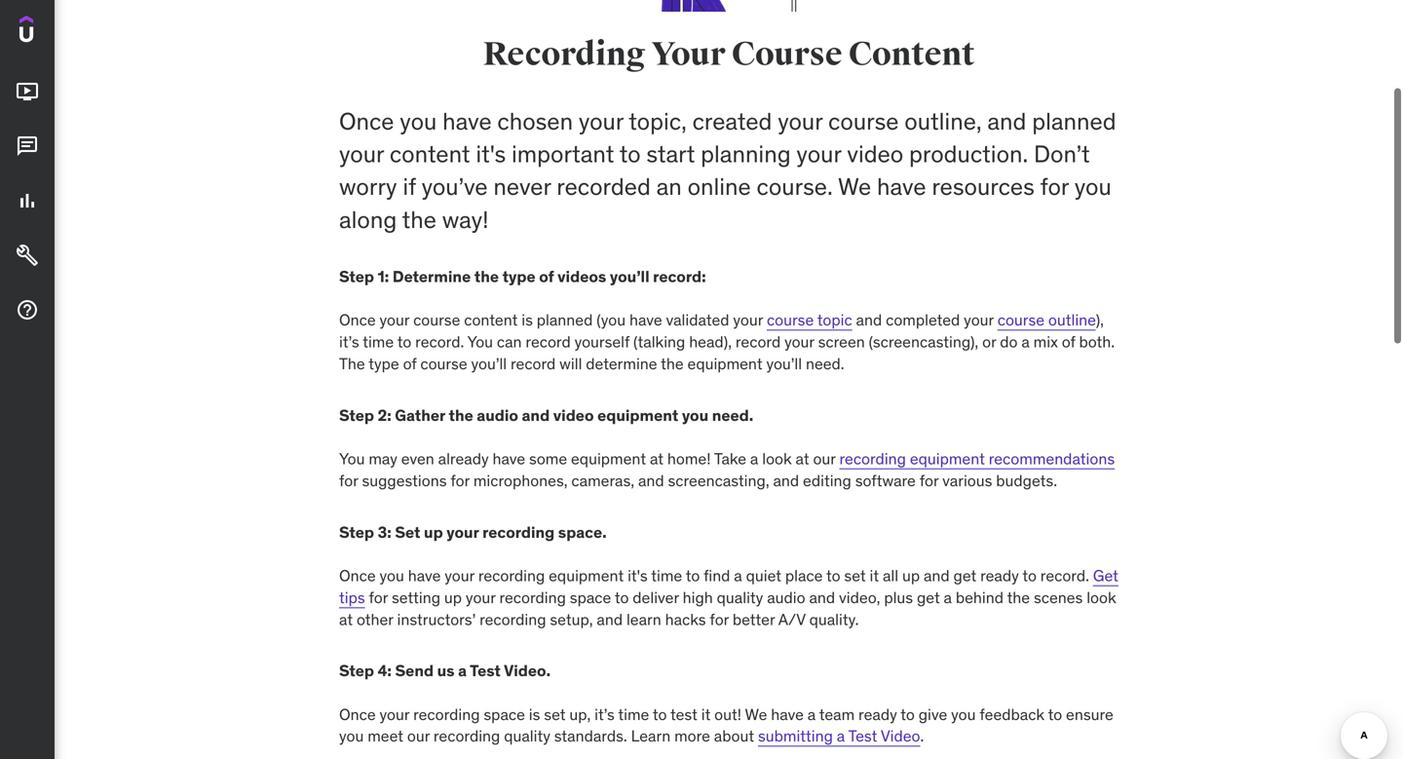 Task type: vqa. For each thing, say whether or not it's contained in the screenshot.
rightmost With
no



Task type: describe. For each thing, give the bounding box(es) containing it.
your up planning
[[778, 107, 823, 136]]

step for step 3: set up your recording space.
[[339, 522, 374, 542]]

it's inside once you have chosen your topic, created your course outline, and planned your content it's important to start planning your video production. don't worry if you've never recorded an online course. we have resources for you along the way!
[[476, 139, 506, 169]]

1 horizontal spatial it
[[870, 566, 879, 586]]

record down once your course content is planned (you have validated your course topic and completed your course outline
[[736, 332, 781, 352]]

various
[[943, 471, 993, 491]]

have down production.
[[877, 172, 927, 201]]

quality.
[[810, 609, 859, 629]]

planning
[[701, 139, 791, 169]]

set
[[395, 522, 421, 542]]

for left various
[[920, 471, 939, 491]]

for down already
[[451, 471, 470, 491]]

4:
[[378, 661, 392, 681]]

for up other
[[369, 588, 388, 608]]

for down the high
[[710, 609, 729, 629]]

tips
[[339, 588, 365, 608]]

need. inside ), it's time to record. you can record yourself (talking head), record your screen (screencasting), or do a mix of both. the type of course you'll record will determine the equipment you'll need.
[[806, 354, 845, 374]]

course topic link
[[767, 310, 853, 330]]

is for space
[[529, 705, 540, 725]]

1 horizontal spatial set
[[845, 566, 866, 586]]

quality inside once your recording space is set up, it's time to test it out! we have a team ready to give you feedback to ensure you meet our recording quality standards. learn more about
[[504, 726, 551, 746]]

some
[[529, 449, 567, 469]]

meet
[[368, 726, 404, 746]]

once your course content is planned (you have validated your course topic and completed your course outline
[[339, 310, 1096, 330]]

to inside for setting up your recording space to deliver high quality audio and video, plus get a behind the scenes look at other instructors' recording setup, and learn hacks for better a/v quality.
[[615, 588, 629, 608]]

1 horizontal spatial you'll
[[610, 266, 650, 286]]

3:
[[378, 522, 392, 542]]

may
[[369, 449, 398, 469]]

2 horizontal spatial time
[[651, 566, 683, 586]]

recording
[[483, 34, 646, 75]]

1 horizontal spatial at
[[650, 449, 664, 469]]

0 horizontal spatial video
[[553, 405, 594, 425]]

find
[[704, 566, 731, 586]]

1 vertical spatial of
[[1062, 332, 1076, 352]]

ensure
[[1066, 705, 1114, 725]]

the right gather
[[449, 405, 473, 425]]

submitting a test video .
[[758, 726, 924, 746]]

once for once your recording space is set up, it's time to test it out! we have a team ready to give you feedback to ensure you meet our recording quality standards. learn more about
[[339, 705, 376, 725]]

ready inside once your recording space is set up, it's time to test it out! we have a team ready to give you feedback to ensure you meet our recording quality standards. learn more about
[[859, 705, 897, 725]]

and up quality.
[[809, 588, 835, 608]]

budgets.
[[996, 471, 1058, 491]]

an
[[657, 172, 682, 201]]

can
[[497, 332, 522, 352]]

equipment down space.
[[549, 566, 624, 586]]

course inside once you have chosen your topic, created your course outline, and planned your content it's important to start planning your video production. don't worry if you've never recorded an online course. we have resources for you along the way!
[[829, 107, 899, 136]]

outline,
[[905, 107, 982, 136]]

your up "important"
[[579, 107, 624, 136]]

course inside ), it's time to record. you can record yourself (talking head), record your screen (screencasting), or do a mix of both. the type of course you'll record will determine the equipment you'll need.
[[420, 354, 468, 374]]

step 4: send us a test video.
[[339, 661, 551, 681]]

have inside once your recording space is set up, it's time to test it out! we have a team ready to give you feedback to ensure you meet our recording quality standards. learn more about
[[771, 705, 804, 725]]

never
[[494, 172, 551, 201]]

important
[[512, 139, 614, 169]]

you inside ), it's time to record. you can record yourself (talking head), record your screen (screencasting), or do a mix of both. the type of course you'll record will determine the equipment you'll need.
[[467, 332, 493, 352]]

even
[[401, 449, 435, 469]]

cameras,
[[572, 471, 635, 491]]

if
[[403, 172, 416, 201]]

(you
[[597, 310, 626, 330]]

1 horizontal spatial of
[[539, 266, 554, 286]]

head),
[[689, 332, 732, 352]]

standards.
[[554, 726, 627, 746]]

editing
[[803, 471, 852, 491]]

record. inside ), it's time to record. you can record yourself (talking head), record your screen (screencasting), or do a mix of both. the type of course you'll record will determine the equipment you'll need.
[[415, 332, 464, 352]]

give
[[919, 705, 948, 725]]

1 vertical spatial content
[[464, 310, 518, 330]]

hacks
[[665, 609, 706, 629]]

submitting a test video link
[[758, 726, 921, 746]]

you inside you may even already have some equipment at home! take a look at our recording equipment recommendations for suggestions for microphones, cameras, and screencasting, and editing software for various budgets.
[[339, 449, 365, 469]]

), it's time to record. you can record yourself (talking head), record your screen (screencasting), or do a mix of both. the type of course you'll record will determine the equipment you'll need.
[[339, 310, 1115, 374]]

a/v
[[779, 609, 806, 629]]

both.
[[1080, 332, 1115, 352]]

you up home! on the bottom of the page
[[682, 405, 709, 425]]

course.
[[757, 172, 833, 201]]

and right all on the bottom right
[[924, 566, 950, 586]]

equipment down determine
[[598, 405, 679, 425]]

recording equipment recommendations link
[[840, 449, 1115, 469]]

your right validated
[[733, 310, 763, 330]]

mix
[[1034, 332, 1058, 352]]

you up if
[[400, 107, 437, 136]]

course left the topic
[[767, 310, 814, 330]]

it's inside ), it's time to record. you can record yourself (talking head), record your screen (screencasting), or do a mix of both. the type of course you'll record will determine the equipment you'll need.
[[339, 332, 359, 352]]

software
[[856, 471, 916, 491]]

equipment up various
[[910, 449, 985, 469]]

the right determine
[[474, 266, 499, 286]]

suggestions
[[362, 471, 447, 491]]

your down 1:
[[380, 310, 410, 330]]

quality inside for setting up your recording space to deliver high quality audio and video, plus get a behind the scenes look at other instructors' recording setup, and learn hacks for better a/v quality.
[[717, 588, 764, 608]]

other
[[357, 609, 393, 629]]

content
[[849, 34, 975, 75]]

determine
[[393, 266, 471, 286]]

way!
[[442, 205, 489, 234]]

quiet
[[746, 566, 782, 586]]

submitting
[[758, 726, 833, 746]]

1 horizontal spatial it's
[[628, 566, 648, 586]]

space.
[[558, 522, 607, 542]]

along
[[339, 205, 397, 234]]

once you have chosen your topic, created your course outline, and planned your content it's important to start planning your video production. don't worry if you've never recorded an online course. we have resources for you along the way!
[[339, 107, 1117, 234]]

up,
[[570, 705, 591, 725]]

equipment up cameras,
[[571, 449, 646, 469]]

our inside once your recording space is set up, it's time to test it out! we have a team ready to give you feedback to ensure you meet our recording quality standards. learn more about
[[407, 726, 430, 746]]

you've
[[422, 172, 488, 201]]

and up some
[[522, 405, 550, 425]]

topic
[[818, 310, 853, 330]]

your up or on the right top
[[964, 310, 994, 330]]

your right set
[[447, 522, 479, 542]]

course up do
[[998, 310, 1045, 330]]

up inside for setting up your recording space to deliver high quality audio and video, plus get a behind the scenes look at other instructors' recording setup, and learn hacks for better a/v quality.
[[444, 588, 462, 608]]

have inside you may even already have some equipment at home! take a look at our recording equipment recommendations for suggestions for microphones, cameras, and screencasting, and editing software for various budgets.
[[493, 449, 526, 469]]

feedback
[[980, 705, 1045, 725]]

the
[[339, 354, 365, 374]]

video inside once you have chosen your topic, created your course outline, and planned your content it's important to start planning your video production. don't worry if you've never recorded an online course. we have resources for you along the way!
[[847, 139, 904, 169]]

recorded
[[557, 172, 651, 201]]

1 medium image from the top
[[16, 135, 39, 158]]

about
[[714, 726, 755, 746]]

instructors'
[[397, 609, 476, 629]]

(talking
[[634, 332, 686, 352]]

recording your course content
[[483, 34, 975, 75]]

start
[[647, 139, 695, 169]]

0 vertical spatial up
[[424, 522, 443, 542]]

record:
[[653, 266, 706, 286]]

and inside once you have chosen your topic, created your course outline, and planned your content it's important to start planning your video production. don't worry if you've never recorded an online course. we have resources for you along the way!
[[988, 107, 1027, 136]]

0 horizontal spatial you'll
[[471, 354, 507, 374]]

once you have your recording equipment it's time to find a quiet place to set it all up and get ready to record.
[[339, 566, 1093, 586]]

validated
[[666, 310, 730, 330]]

all
[[883, 566, 899, 586]]

it's inside once your recording space is set up, it's time to test it out! we have a team ready to give you feedback to ensure you meet our recording quality standards. learn more about
[[595, 705, 615, 725]]

a down the "team"
[[837, 726, 845, 746]]

videos
[[558, 266, 607, 286]]

a inside for setting up your recording space to deliver high quality audio and video, plus get a behind the scenes look at other instructors' recording setup, and learn hacks for better a/v quality.
[[944, 588, 952, 608]]

test
[[671, 705, 698, 725]]

udemy image
[[19, 16, 108, 49]]

1 vertical spatial up
[[903, 566, 920, 586]]

your inside ), it's time to record. you can record yourself (talking head), record your screen (screencasting), or do a mix of both. the type of course you'll record will determine the equipment you'll need.
[[785, 332, 815, 352]]

record up the 'will'
[[526, 332, 571, 352]]

don't
[[1034, 139, 1090, 169]]

2 medium image from the top
[[16, 298, 39, 322]]

created
[[693, 107, 772, 136]]

get inside for setting up your recording space to deliver high quality audio and video, plus get a behind the scenes look at other instructors' recording setup, and learn hacks for better a/v quality.
[[917, 588, 940, 608]]

you left 'meet'
[[339, 726, 364, 746]]

behind
[[956, 588, 1004, 608]]

space inside once your recording space is set up, it's time to test it out! we have a team ready to give you feedback to ensure you meet our recording quality standards. learn more about
[[484, 705, 525, 725]]

the inside ), it's time to record. you can record yourself (talking head), record your screen (screencasting), or do a mix of both. the type of course you'll record will determine the equipment you'll need.
[[661, 354, 684, 374]]

2 medium image from the top
[[16, 189, 39, 213]]

your
[[652, 34, 726, 75]]



Task type: locate. For each thing, give the bounding box(es) containing it.
1 horizontal spatial our
[[813, 449, 836, 469]]

course up gather
[[420, 354, 468, 374]]

once for once you have chosen your topic, created your course outline, and planned your content it's important to start planning your video production. don't worry if you've never recorded an online course. we have resources for you along the way!
[[339, 107, 394, 136]]

our up editing
[[813, 449, 836, 469]]

1 vertical spatial look
[[1087, 588, 1117, 608]]

planned up don't
[[1032, 107, 1117, 136]]

set up video,
[[845, 566, 866, 586]]

0 vertical spatial test
[[470, 661, 501, 681]]

your inside for setting up your recording space to deliver high quality audio and video, plus get a behind the scenes look at other instructors' recording setup, and learn hacks for better a/v quality.
[[466, 588, 496, 608]]

a left behind
[[944, 588, 952, 608]]

course outline link
[[998, 310, 1096, 330]]

production.
[[909, 139, 1029, 169]]

it left all on the bottom right
[[870, 566, 879, 586]]

1 horizontal spatial it's
[[595, 705, 615, 725]]

1 horizontal spatial record.
[[1041, 566, 1090, 586]]

0 vertical spatial ready
[[981, 566, 1019, 586]]

0 horizontal spatial it's
[[339, 332, 359, 352]]

you
[[400, 107, 437, 136], [1075, 172, 1112, 201], [682, 405, 709, 425], [380, 566, 404, 586], [952, 705, 976, 725], [339, 726, 364, 746]]

your up course.
[[797, 139, 842, 169]]

1 vertical spatial get
[[917, 588, 940, 608]]

ready up video
[[859, 705, 897, 725]]

it's up deliver
[[628, 566, 648, 586]]

and left editing
[[773, 471, 799, 491]]

recording inside you may even already have some equipment at home! take a look at our recording equipment recommendations for suggestions for microphones, cameras, and screencasting, and editing software for various budgets.
[[840, 449, 906, 469]]

1 horizontal spatial space
[[570, 588, 611, 608]]

recording
[[840, 449, 906, 469], [483, 522, 555, 542], [478, 566, 545, 586], [500, 588, 566, 608], [480, 609, 546, 629], [413, 705, 480, 725], [434, 726, 500, 746]]

the
[[402, 205, 437, 234], [474, 266, 499, 286], [661, 354, 684, 374], [449, 405, 473, 425], [1007, 588, 1030, 608]]

gather
[[395, 405, 445, 425]]

a inside once your recording space is set up, it's time to test it out! we have a team ready to give you feedback to ensure you meet our recording quality standards. learn more about
[[808, 705, 816, 725]]

your down step 3: set up your recording space.
[[445, 566, 475, 586]]

us
[[437, 661, 455, 681]]

and right cameras,
[[638, 471, 664, 491]]

course
[[829, 107, 899, 136], [413, 310, 460, 330], [767, 310, 814, 330], [998, 310, 1045, 330], [420, 354, 468, 374]]

look inside you may even already have some equipment at home! take a look at our recording equipment recommendations for suggestions for microphones, cameras, and screencasting, and editing software for various budgets.
[[762, 449, 792, 469]]

have up microphones,
[[493, 449, 526, 469]]

our right 'meet'
[[407, 726, 430, 746]]

1 vertical spatial it
[[702, 705, 711, 725]]

1 horizontal spatial audio
[[767, 588, 806, 608]]

0 horizontal spatial audio
[[477, 405, 519, 425]]

it
[[870, 566, 879, 586], [702, 705, 711, 725]]

chosen
[[498, 107, 573, 136]]

1 vertical spatial our
[[407, 726, 430, 746]]

the down if
[[402, 205, 437, 234]]

2 vertical spatial up
[[444, 588, 462, 608]]

1 vertical spatial we
[[745, 705, 767, 725]]

your up worry
[[339, 139, 384, 169]]

set left up,
[[544, 705, 566, 725]]

0 horizontal spatial get
[[917, 588, 940, 608]]

your inside once your recording space is set up, it's time to test it out! we have a team ready to give you feedback to ensure you meet our recording quality standards. learn more about
[[380, 705, 410, 725]]

1 horizontal spatial need.
[[806, 354, 845, 374]]

at up editing
[[796, 449, 810, 469]]

need. down screen on the top right of page
[[806, 354, 845, 374]]

a left the "team"
[[808, 705, 816, 725]]

you left may
[[339, 449, 365, 469]]

test down the "team"
[[849, 726, 878, 746]]

0 horizontal spatial you
[[339, 449, 365, 469]]

you'll down can
[[471, 354, 507, 374]]

3 medium image from the top
[[16, 244, 39, 267]]

step for step 2: gather the audio and video equipment you need.
[[339, 405, 374, 425]]

.
[[921, 726, 924, 746]]

1 horizontal spatial get
[[954, 566, 977, 586]]

step 3: set up your recording space.
[[339, 522, 607, 542]]

of up gather
[[403, 354, 417, 374]]

need.
[[806, 354, 845, 374], [712, 405, 754, 425]]

step left 1:
[[339, 266, 374, 286]]

step left 2:
[[339, 405, 374, 425]]

once for once you have your recording equipment it's time to find a quiet place to set it all up and get ready to record.
[[339, 566, 376, 586]]

0 vertical spatial audio
[[477, 405, 519, 425]]

already
[[438, 449, 489, 469]]

once up worry
[[339, 107, 394, 136]]

2 vertical spatial medium image
[[16, 244, 39, 267]]

get tips link
[[339, 566, 1119, 608]]

1 vertical spatial is
[[529, 705, 540, 725]]

1 vertical spatial video
[[553, 405, 594, 425]]

0 vertical spatial record.
[[415, 332, 464, 352]]

outline
[[1049, 310, 1096, 330]]

have up submitting
[[771, 705, 804, 725]]

for setting up your recording space to deliver high quality audio and video, plus get a behind the scenes look at other instructors' recording setup, and learn hacks for better a/v quality.
[[339, 588, 1117, 629]]

planned up yourself
[[537, 310, 593, 330]]

for down don't
[[1041, 172, 1069, 201]]

record.
[[415, 332, 464, 352], [1041, 566, 1090, 586]]

is down video.
[[529, 705, 540, 725]]

0 vertical spatial you
[[467, 332, 493, 352]]

get right the plus
[[917, 588, 940, 608]]

0 vertical spatial get
[[954, 566, 977, 586]]

1 horizontal spatial up
[[444, 588, 462, 608]]

determine
[[586, 354, 658, 374]]

learn
[[627, 609, 662, 629]]

1:
[[378, 266, 389, 286]]

a right 'find' on the right of page
[[734, 566, 743, 586]]

place
[[786, 566, 823, 586]]

it's up never
[[476, 139, 506, 169]]

space
[[570, 588, 611, 608], [484, 705, 525, 725]]

will
[[560, 354, 582, 374]]

space up setup,
[[570, 588, 611, 608]]

and left learn
[[597, 609, 623, 629]]

0 vertical spatial medium image
[[16, 80, 39, 103]]

for left suggestions
[[339, 471, 358, 491]]

we inside once your recording space is set up, it's time to test it out! we have a team ready to give you feedback to ensure you meet our recording quality standards. learn more about
[[745, 705, 767, 725]]

1 step from the top
[[339, 266, 374, 286]]

0 horizontal spatial set
[[544, 705, 566, 725]]

2 horizontal spatial at
[[796, 449, 810, 469]]

you'll
[[610, 266, 650, 286], [471, 354, 507, 374], [767, 354, 802, 374]]

setting
[[392, 588, 441, 608]]

audio inside for setting up your recording space to deliver high quality audio and video, plus get a behind the scenes look at other instructors' recording setup, and learn hacks for better a/v quality.
[[767, 588, 806, 608]]

time up deliver
[[651, 566, 683, 586]]

),
[[1096, 310, 1104, 330]]

is up can
[[522, 310, 533, 330]]

1 vertical spatial audio
[[767, 588, 806, 608]]

2 vertical spatial of
[[403, 354, 417, 374]]

to inside ), it's time to record. you can record yourself (talking head), record your screen (screencasting), or do a mix of both. the type of course you'll record will determine the equipment you'll need.
[[397, 332, 412, 352]]

0 horizontal spatial type
[[369, 354, 399, 374]]

once for once your course content is planned (you have validated your course topic and completed your course outline
[[339, 310, 376, 330]]

we right out!
[[745, 705, 767, 725]]

step for step 1: determine the type of videos you'll record:
[[339, 266, 374, 286]]

and right the topic
[[856, 310, 882, 330]]

1 vertical spatial space
[[484, 705, 525, 725]]

once inside once your recording space is set up, it's time to test it out! we have a team ready to give you feedback to ensure you meet our recording quality standards. learn more about
[[339, 705, 376, 725]]

have up setting
[[408, 566, 441, 586]]

and up production.
[[988, 107, 1027, 136]]

1 vertical spatial it's
[[595, 705, 615, 725]]

1 horizontal spatial quality
[[717, 588, 764, 608]]

a inside ), it's time to record. you can record yourself (talking head), record your screen (screencasting), or do a mix of both. the type of course you'll record will determine the equipment you'll need.
[[1022, 332, 1030, 352]]

content inside once you have chosen your topic, created your course outline, and planned your content it's important to start planning your video production. don't worry if you've never recorded an online course. we have resources for you along the way!
[[390, 139, 470, 169]]

course
[[732, 34, 843, 75]]

video,
[[839, 588, 881, 608]]

0 horizontal spatial of
[[403, 354, 417, 374]]

worry
[[339, 172, 397, 201]]

0 horizontal spatial need.
[[712, 405, 754, 425]]

audio up a/v in the bottom of the page
[[767, 588, 806, 608]]

(screencasting),
[[869, 332, 979, 352]]

equipment inside ), it's time to record. you can record yourself (talking head), record your screen (screencasting), or do a mix of both. the type of course you'll record will determine the equipment you'll need.
[[688, 354, 763, 374]]

0 vertical spatial time
[[363, 332, 394, 352]]

1 vertical spatial it's
[[628, 566, 648, 586]]

video.
[[504, 661, 551, 681]]

and
[[988, 107, 1027, 136], [856, 310, 882, 330], [522, 405, 550, 425], [638, 471, 664, 491], [773, 471, 799, 491], [924, 566, 950, 586], [809, 588, 835, 608], [597, 609, 623, 629]]

a inside you may even already have some equipment at home! take a look at our recording equipment recommendations for suggestions for microphones, cameras, and screencasting, and editing software for various budgets.
[[750, 449, 759, 469]]

the inside for setting up your recording space to deliver high quality audio and video, plus get a behind the scenes look at other instructors' recording setup, and learn hacks for better a/v quality.
[[1007, 588, 1030, 608]]

1 vertical spatial type
[[369, 354, 399, 374]]

completed
[[886, 310, 960, 330]]

1 vertical spatial planned
[[537, 310, 593, 330]]

ready up behind
[[981, 566, 1019, 586]]

is for content
[[522, 310, 533, 330]]

have up (talking
[[630, 310, 662, 330]]

ready
[[981, 566, 1019, 586], [859, 705, 897, 725]]

1 horizontal spatial type
[[503, 266, 536, 286]]

get
[[954, 566, 977, 586], [917, 588, 940, 608]]

0 vertical spatial quality
[[717, 588, 764, 608]]

0 vertical spatial planned
[[1032, 107, 1117, 136]]

content up if
[[390, 139, 470, 169]]

do
[[1000, 332, 1018, 352]]

look inside for setting up your recording space to deliver high quality audio and video, plus get a behind the scenes look at other instructors' recording setup, and learn hacks for better a/v quality.
[[1087, 588, 1117, 608]]

0 horizontal spatial it's
[[476, 139, 506, 169]]

a right the take
[[750, 449, 759, 469]]

time inside ), it's time to record. you can record yourself (talking head), record your screen (screencasting), or do a mix of both. the type of course you'll record will determine the equipment you'll need.
[[363, 332, 394, 352]]

a right us
[[458, 661, 467, 681]]

recommendations
[[989, 449, 1115, 469]]

to inside once you have chosen your topic, created your course outline, and planned your content it's important to start planning your video production. don't worry if you've never recorded an online course. we have resources for you along the way!
[[620, 139, 641, 169]]

to
[[620, 139, 641, 169], [397, 332, 412, 352], [686, 566, 700, 586], [827, 566, 841, 586], [1023, 566, 1037, 586], [615, 588, 629, 608], [653, 705, 667, 725], [901, 705, 915, 725], [1048, 705, 1063, 725]]

screencasting,
[[668, 471, 770, 491]]

we inside once you have chosen your topic, created your course outline, and planned your content it's important to start planning your video production. don't worry if you've never recorded an online course. we have resources for you along the way!
[[838, 172, 872, 201]]

1 vertical spatial quality
[[504, 726, 551, 746]]

quality left standards.
[[504, 726, 551, 746]]

of down the outline
[[1062, 332, 1076, 352]]

get up behind
[[954, 566, 977, 586]]

step 2: gather the audio and video equipment you need.
[[339, 405, 754, 425]]

0 horizontal spatial at
[[339, 609, 353, 629]]

once up the tips
[[339, 566, 376, 586]]

need. up the take
[[712, 405, 754, 425]]

planned
[[1032, 107, 1117, 136], [537, 310, 593, 330]]

you up setting
[[380, 566, 404, 586]]

it's up the
[[339, 332, 359, 352]]

once up 'meet'
[[339, 705, 376, 725]]

type inside ), it's time to record. you can record yourself (talking head), record your screen (screencasting), or do a mix of both. the type of course you'll record will determine the equipment you'll need.
[[369, 354, 399, 374]]

2 horizontal spatial of
[[1062, 332, 1076, 352]]

at down the tips
[[339, 609, 353, 629]]

step left 3:
[[339, 522, 374, 542]]

you may even already have some equipment at home! take a look at our recording equipment recommendations for suggestions for microphones, cameras, and screencasting, and editing software for various budgets.
[[339, 449, 1115, 491]]

2 vertical spatial time
[[618, 705, 650, 725]]

0 vertical spatial medium image
[[16, 135, 39, 158]]

0 horizontal spatial look
[[762, 449, 792, 469]]

time inside once your recording space is set up, it's time to test it out! we have a team ready to give you feedback to ensure you meet our recording quality standards. learn more about
[[618, 705, 650, 725]]

0 vertical spatial of
[[539, 266, 554, 286]]

it inside once your recording space is set up, it's time to test it out! we have a team ready to give you feedback to ensure you meet our recording quality standards. learn more about
[[702, 705, 711, 725]]

look
[[762, 449, 792, 469], [1087, 588, 1117, 608]]

0 vertical spatial it
[[870, 566, 879, 586]]

0 vertical spatial it's
[[339, 332, 359, 352]]

1 medium image from the top
[[16, 80, 39, 103]]

it's
[[476, 139, 506, 169], [628, 566, 648, 586]]

high
[[683, 588, 713, 608]]

screen
[[818, 332, 865, 352]]

1 vertical spatial medium image
[[16, 298, 39, 322]]

have up "you've"
[[443, 107, 492, 136]]

2 horizontal spatial you'll
[[767, 354, 802, 374]]

of left the 'videos'
[[539, 266, 554, 286]]

the right behind
[[1007, 588, 1030, 608]]

video left production.
[[847, 139, 904, 169]]

once up the
[[339, 310, 376, 330]]

1 vertical spatial set
[[544, 705, 566, 725]]

planned inside once you have chosen your topic, created your course outline, and planned your content it's important to start planning your video production. don't worry if you've never recorded an online course. we have resources for you along the way!
[[1032, 107, 1117, 136]]

medium image
[[16, 135, 39, 158], [16, 189, 39, 213], [16, 244, 39, 267]]

setup,
[[550, 609, 593, 629]]

2 horizontal spatial up
[[903, 566, 920, 586]]

0 horizontal spatial we
[[745, 705, 767, 725]]

2:
[[378, 405, 392, 425]]

1 horizontal spatial you
[[467, 332, 493, 352]]

better
[[733, 609, 775, 629]]

audio up already
[[477, 405, 519, 425]]

record. down determine
[[415, 332, 464, 352]]

take
[[714, 449, 747, 469]]

1 vertical spatial medium image
[[16, 189, 39, 213]]

look right the take
[[762, 449, 792, 469]]

equipment
[[688, 354, 763, 374], [598, 405, 679, 425], [571, 449, 646, 469], [910, 449, 985, 469], [549, 566, 624, 586]]

learn
[[631, 726, 671, 746]]

1 vertical spatial you
[[339, 449, 365, 469]]

1 vertical spatial ready
[[859, 705, 897, 725]]

at inside for setting up your recording space to deliver high quality audio and video, plus get a behind the scenes look at other instructors' recording setup, and learn hacks for better a/v quality.
[[339, 609, 353, 629]]

content up can
[[464, 310, 518, 330]]

is inside once your recording space is set up, it's time to test it out! we have a team ready to give you feedback to ensure you meet our recording quality standards. learn more about
[[529, 705, 540, 725]]

0 horizontal spatial our
[[407, 726, 430, 746]]

1 horizontal spatial test
[[849, 726, 878, 746]]

space down video.
[[484, 705, 525, 725]]

up right all on the bottom right
[[903, 566, 920, 586]]

step 1: determine the type of videos you'll record:
[[339, 266, 706, 286]]

you down don't
[[1075, 172, 1112, 201]]

0 vertical spatial space
[[570, 588, 611, 608]]

the inside once you have chosen your topic, created your course outline, and planned your content it's important to start planning your video production. don't worry if you've never recorded an online course. we have resources for you along the way!
[[402, 205, 437, 234]]

or
[[983, 332, 997, 352]]

get tips
[[339, 566, 1119, 608]]

0 horizontal spatial test
[[470, 661, 501, 681]]

0 vertical spatial set
[[845, 566, 866, 586]]

3 step from the top
[[339, 522, 374, 542]]

for
[[1041, 172, 1069, 201], [339, 471, 358, 491], [451, 471, 470, 491], [920, 471, 939, 491], [369, 588, 388, 608], [710, 609, 729, 629]]

1 vertical spatial record.
[[1041, 566, 1090, 586]]

once
[[339, 107, 394, 136], [339, 310, 376, 330], [339, 566, 376, 586], [339, 705, 376, 725]]

our
[[813, 449, 836, 469], [407, 726, 430, 746]]

medium image
[[16, 80, 39, 103], [16, 298, 39, 322]]

1 horizontal spatial ready
[[981, 566, 1019, 586]]

1 vertical spatial test
[[849, 726, 878, 746]]

0 vertical spatial is
[[522, 310, 533, 330]]

0 vertical spatial need.
[[806, 354, 845, 374]]

0 vertical spatial video
[[847, 139, 904, 169]]

set inside once your recording space is set up, it's time to test it out! we have a team ready to give you feedback to ensure you meet our recording quality standards. learn more about
[[544, 705, 566, 725]]

3 once from the top
[[339, 566, 376, 586]]

1 vertical spatial time
[[651, 566, 683, 586]]

you'll up (you in the left of the page
[[610, 266, 650, 286]]

our inside you may even already have some equipment at home! take a look at our recording equipment recommendations for suggestions for microphones, cameras, and screencasting, and editing software for various budgets.
[[813, 449, 836, 469]]

4 step from the top
[[339, 661, 374, 681]]

once your recording space is set up, it's time to test it out! we have a team ready to give you feedback to ensure you meet our recording quality standards. learn more about
[[339, 705, 1114, 746]]

1 once from the top
[[339, 107, 394, 136]]

2 step from the top
[[339, 405, 374, 425]]

type right the
[[369, 354, 399, 374]]

step for step 4: send us a test video.
[[339, 661, 374, 681]]

0 vertical spatial type
[[503, 266, 536, 286]]

record. up the scenes
[[1041, 566, 1090, 586]]

time
[[363, 332, 394, 352], [651, 566, 683, 586], [618, 705, 650, 725]]

you
[[467, 332, 493, 352], [339, 449, 365, 469]]

0 horizontal spatial time
[[363, 332, 394, 352]]

you right give
[[952, 705, 976, 725]]

1 horizontal spatial video
[[847, 139, 904, 169]]

0 vertical spatial our
[[813, 449, 836, 469]]

4 once from the top
[[339, 705, 376, 725]]

you'll down course topic link
[[767, 354, 802, 374]]

your down course topic link
[[785, 332, 815, 352]]

up right set
[[424, 522, 443, 542]]

for inside once you have chosen your topic, created your course outline, and planned your content it's important to start planning your video production. don't worry if you've never recorded an online course. we have resources for you along the way!
[[1041, 172, 1069, 201]]

1 vertical spatial need.
[[712, 405, 754, 425]]

topic,
[[629, 107, 687, 136]]

video
[[881, 726, 921, 746]]

2 once from the top
[[339, 310, 376, 330]]

team
[[820, 705, 855, 725]]

video up some
[[553, 405, 594, 425]]

equipment down "head),"
[[688, 354, 763, 374]]

0 vertical spatial content
[[390, 139, 470, 169]]

get
[[1093, 566, 1119, 586]]

your up 'meet'
[[380, 705, 410, 725]]

0 horizontal spatial up
[[424, 522, 443, 542]]

0 horizontal spatial ready
[[859, 705, 897, 725]]

online
[[688, 172, 751, 201]]

1 horizontal spatial time
[[618, 705, 650, 725]]

scenes
[[1034, 588, 1083, 608]]

step left 4:
[[339, 661, 374, 681]]

out!
[[715, 705, 742, 725]]

once inside once you have chosen your topic, created your course outline, and planned your content it's important to start planning your video production. don't worry if you've never recorded an online course. we have resources for you along the way!
[[339, 107, 394, 136]]

record down can
[[511, 354, 556, 374]]

0 horizontal spatial quality
[[504, 726, 551, 746]]

0 vertical spatial look
[[762, 449, 792, 469]]

course down determine
[[413, 310, 460, 330]]

space inside for setting up your recording space to deliver high quality audio and video, plus get a behind the scenes look at other instructors' recording setup, and learn hacks for better a/v quality.
[[570, 588, 611, 608]]

home!
[[668, 449, 711, 469]]



